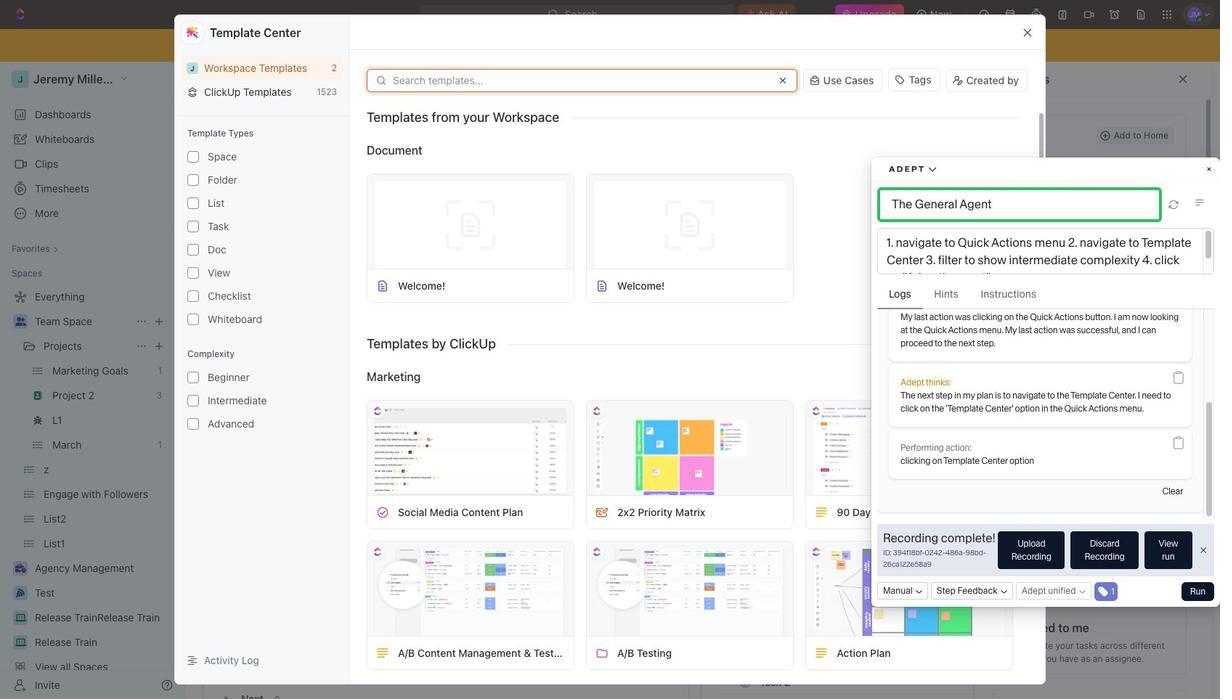 Task type: locate. For each thing, give the bounding box(es) containing it.
whiteboard template element
[[596, 506, 609, 519]]

Search tasks... text field
[[963, 92, 1108, 114]]

list template image
[[815, 506, 828, 519], [815, 647, 828, 660]]

0 vertical spatial list template image
[[815, 506, 828, 519]]

None checkbox
[[187, 174, 199, 186], [187, 221, 199, 232], [187, 314, 199, 325], [187, 418, 199, 430], [187, 174, 199, 186], [187, 221, 199, 232], [187, 314, 199, 325], [187, 418, 199, 430]]

Search templates... text field
[[393, 75, 768, 86]]

tab list
[[218, 556, 674, 592]]

whiteboard template image
[[596, 506, 609, 519]]

1 list template image from the top
[[815, 506, 828, 519]]

1 vertical spatial list template image
[[815, 647, 828, 660]]

doc template element
[[376, 279, 389, 292], [596, 279, 609, 292]]

0 horizontal spatial doc template element
[[376, 279, 389, 292]]

agenda image
[[1005, 349, 1031, 376]]

1 horizontal spatial doc template element
[[596, 279, 609, 292]]

list template element
[[815, 506, 828, 519], [376, 647, 389, 660], [815, 647, 828, 660]]

tree
[[6, 285, 171, 699]]

None checkbox
[[187, 151, 199, 163], [187, 198, 199, 209], [187, 244, 199, 256], [187, 267, 199, 279], [187, 291, 199, 302], [187, 372, 199, 384], [187, 395, 199, 407], [187, 151, 199, 163], [187, 198, 199, 209], [187, 244, 199, 256], [187, 267, 199, 279], [187, 291, 199, 302], [187, 372, 199, 384], [187, 395, 199, 407]]

sidebar navigation
[[0, 62, 185, 699]]

doc template image
[[596, 279, 609, 292]]

recents image
[[1005, 232, 1031, 258]]

task template image
[[376, 506, 389, 519]]



Task type: describe. For each thing, give the bounding box(es) containing it.
tree inside the sidebar navigation
[[6, 285, 171, 699]]

task template element
[[376, 506, 389, 519]]

1 doc template element from the left
[[376, 279, 389, 292]]

my work image
[[1005, 467, 1031, 493]]

list template image
[[376, 647, 389, 660]]

folder template image
[[596, 647, 609, 660]]

user group image
[[15, 317, 26, 326]]

Search tasks... text field
[[1042, 563, 1109, 585]]

ai standup™ image
[[1005, 127, 1031, 153]]

2 doc template element from the left
[[596, 279, 609, 292]]

assigned to me image
[[1005, 585, 1031, 611]]

folder template element
[[596, 647, 609, 660]]

doc template image
[[376, 279, 389, 292]]

2 list template image from the top
[[815, 647, 828, 660]]

jeremy miller's workspace, , element
[[187, 62, 198, 74]]



Task type: vqa. For each thing, say whether or not it's contained in the screenshot.
INVITE BY NAME OR EMAIL text box
no



